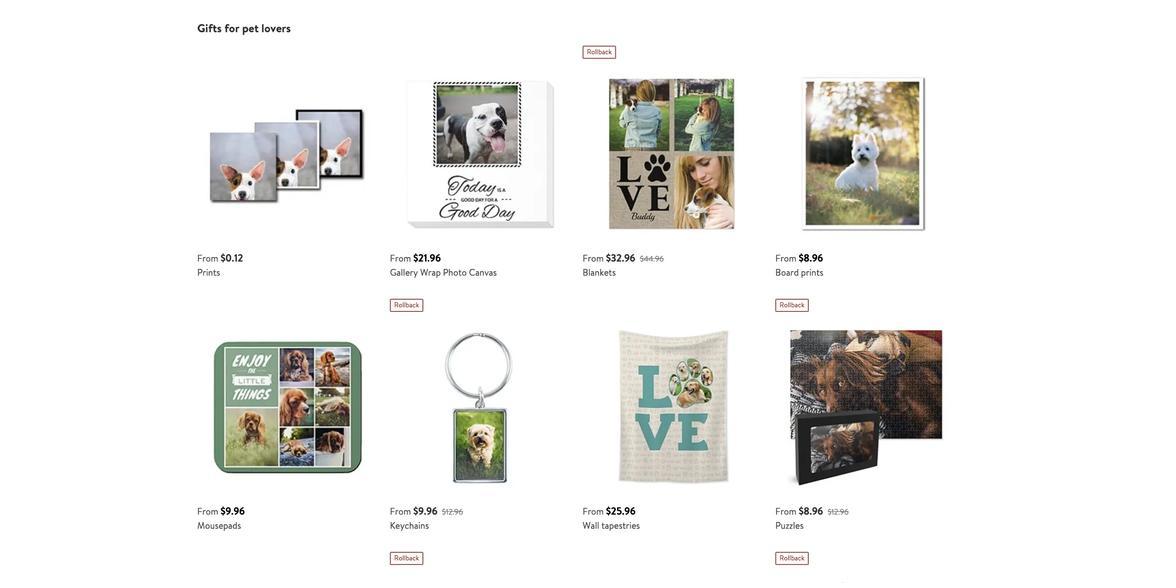 Task type: describe. For each thing, give the bounding box(es) containing it.
canvas
[[469, 266, 497, 279]]

prints
[[197, 266, 220, 279]]

$12.96 for $9.96
[[442, 507, 463, 518]]

teddy bear image
[[776, 571, 957, 584]]

from for from $21.96 gallery wrap photo canvas
[[390, 252, 411, 265]]

$9.96 for from $9.96 $12.96 keychains
[[413, 504, 438, 518]]

from $21.96 gallery wrap photo canvas
[[390, 251, 497, 279]]

from for from $8.96 board prints
[[776, 252, 797, 265]]

$25.96
[[606, 504, 636, 518]]

$0.12
[[221, 251, 243, 265]]

rollback button for $8.96
[[776, 299, 809, 312]]

$8.96 for from $8.96 board prints
[[799, 251, 824, 265]]

from $8.96 board prints
[[776, 251, 824, 279]]

board print image
[[776, 64, 957, 246]]

rollback for $8.96
[[780, 300, 805, 310]]

lovers
[[262, 20, 291, 36]]

from for from $0.12 prints
[[197, 252, 218, 265]]

from $25.96 wall tapestries
[[583, 504, 640, 532]]

from $0.12 prints
[[197, 251, 243, 279]]

rollback button for $9.96
[[390, 299, 424, 312]]

from $9.96 $12.96 keychains
[[390, 504, 463, 532]]

from for from $9.96 $12.96 keychains
[[390, 505, 411, 518]]



Task type: vqa. For each thing, say whether or not it's contained in the screenshot.
From in From $8.96 Board prints
yes



Task type: locate. For each thing, give the bounding box(es) containing it.
from inside from $25.96 wall tapestries
[[583, 505, 604, 518]]

photo
[[443, 266, 467, 279]]

$9.96
[[221, 504, 245, 518], [413, 504, 438, 518]]

$8.96 for from $8.96 $12.96 puzzles
[[799, 504, 824, 518]]

rollback for $32.96
[[587, 47, 612, 56]]

puzzles
[[776, 520, 804, 532]]

0 vertical spatial $8.96
[[799, 251, 824, 265]]

$8.96 up prints
[[799, 251, 824, 265]]

1 vertical spatial $8.96
[[799, 504, 824, 518]]

2 $8.96 from the top
[[799, 504, 824, 518]]

from $8.96 $12.96 puzzles
[[776, 504, 849, 532]]

rollback button
[[583, 46, 616, 59], [390, 299, 424, 312], [776, 299, 809, 312], [390, 552, 424, 565], [776, 552, 809, 565]]

from up board
[[776, 252, 797, 265]]

from
[[197, 252, 218, 265], [390, 252, 411, 265], [583, 252, 604, 265], [776, 252, 797, 265], [197, 505, 218, 518], [390, 505, 411, 518], [583, 505, 604, 518], [776, 505, 797, 518]]

$9.96 inside from $9.96 $12.96 keychains
[[413, 504, 438, 518]]

$9.96 inside from $9.96 mousepads
[[221, 504, 245, 518]]

rollback for $9.96
[[394, 300, 419, 310]]

from up prints
[[197, 252, 218, 265]]

1 horizontal spatial $12.96
[[828, 507, 849, 518]]

keychain image
[[390, 318, 572, 499]]

gifts
[[197, 20, 222, 36]]

$8.96 inside from $8.96 $12.96 puzzles
[[799, 504, 824, 518]]

from up gallery
[[390, 252, 411, 265]]

gifts for pet lovers
[[197, 20, 291, 36]]

from inside "from $0.12 prints"
[[197, 252, 218, 265]]

2 $9.96 from the left
[[413, 504, 438, 518]]

$9.96 for from $9.96 mousepads
[[221, 504, 245, 518]]

$12.96
[[442, 507, 463, 518], [828, 507, 849, 518]]

prints image
[[197, 64, 379, 246]]

mousepads
[[197, 520, 241, 532]]

rollback
[[587, 47, 612, 56], [394, 300, 419, 310], [780, 300, 805, 310], [394, 553, 419, 563], [780, 553, 805, 563]]

$12.96 inside from $9.96 $12.96 keychains
[[442, 507, 463, 518]]

0 horizontal spatial $9.96
[[221, 504, 245, 518]]

from up keychains on the left
[[390, 505, 411, 518]]

prints
[[801, 266, 824, 279]]

1 $12.96 from the left
[[442, 507, 463, 518]]

from inside 'from $8.96 board prints'
[[776, 252, 797, 265]]

$21.96
[[413, 251, 441, 265]]

$12.96 for $8.96
[[828, 507, 849, 518]]

0 horizontal spatial $12.96
[[442, 507, 463, 518]]

from for from $9.96 mousepads
[[197, 505, 218, 518]]

wall tapestries image
[[583, 318, 764, 499]]

from up the wall
[[583, 505, 604, 518]]

from up blankets
[[583, 252, 604, 265]]

$44.96
[[640, 253, 664, 265]]

1 $8.96 from the top
[[799, 251, 824, 265]]

keychains
[[390, 520, 429, 532]]

$9.96 up keychains on the left
[[413, 504, 438, 518]]

from up puzzles
[[776, 505, 797, 518]]

$8.96 inside 'from $8.96 board prints'
[[799, 251, 824, 265]]

1 $9.96 from the left
[[221, 504, 245, 518]]

from inside from $21.96 gallery wrap photo canvas
[[390, 252, 411, 265]]

from for from $8.96 $12.96 puzzles
[[776, 505, 797, 518]]

mousepad image
[[197, 318, 379, 499]]

wrap
[[420, 266, 441, 279]]

wall
[[583, 520, 600, 532]]

tapestries
[[602, 520, 640, 532]]

$8.96
[[799, 251, 824, 265], [799, 504, 824, 518]]

gallery
[[390, 266, 418, 279]]

$9.96 up mousepads
[[221, 504, 245, 518]]

1 horizontal spatial $9.96
[[413, 504, 438, 518]]

canvas prints image
[[390, 64, 572, 246]]

from inside from $9.96 $12.96 keychains
[[390, 505, 411, 518]]

puzzle image
[[776, 318, 957, 499]]

from inside from $8.96 $12.96 puzzles
[[776, 505, 797, 518]]

from inside from $9.96 mousepads
[[197, 505, 218, 518]]

from for from $25.96 wall tapestries
[[583, 505, 604, 518]]

$32.96
[[606, 251, 636, 265]]

2 $12.96 from the left
[[828, 507, 849, 518]]

pet
[[242, 20, 259, 36]]

from $32.96 $44.96 blankets
[[583, 251, 664, 279]]

from up mousepads
[[197, 505, 218, 518]]

from $9.96 mousepads
[[197, 504, 245, 532]]

from inside "from $32.96 $44.96 blankets"
[[583, 252, 604, 265]]

$12.96 inside from $8.96 $12.96 puzzles
[[828, 507, 849, 518]]

blankets image
[[583, 64, 764, 246]]

from for from $32.96 $44.96 blankets
[[583, 252, 604, 265]]

rollback button for $32.96
[[583, 46, 616, 59]]

for
[[225, 20, 240, 36]]

blankets
[[583, 266, 616, 279]]

$8.96 up puzzles
[[799, 504, 824, 518]]

board
[[776, 266, 799, 279]]



